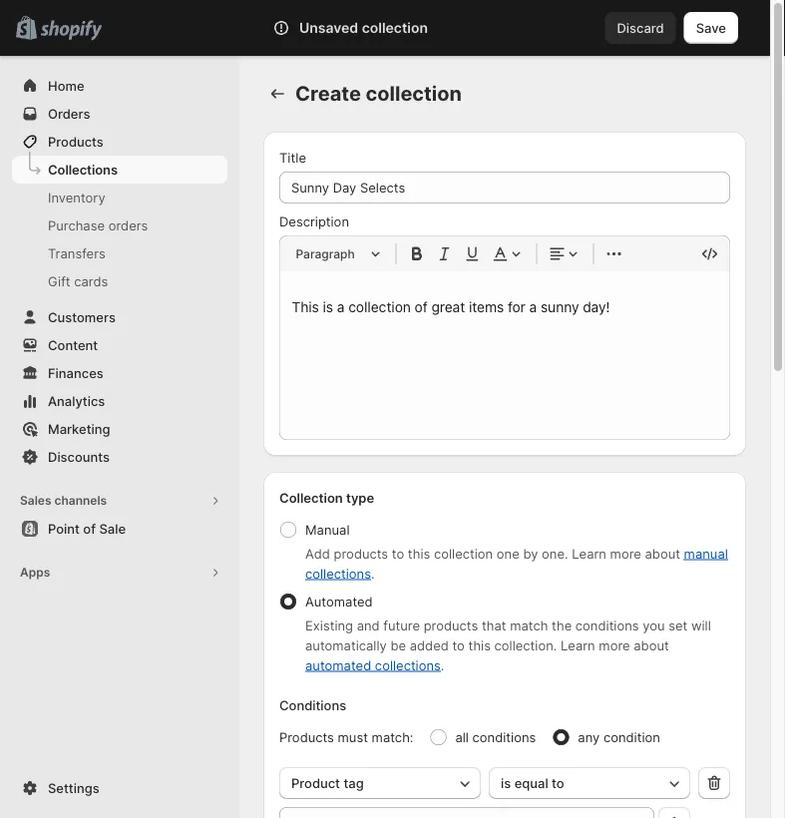 Task type: vqa. For each thing, say whether or not it's contained in the screenshot.
 Text Box
no



Task type: locate. For each thing, give the bounding box(es) containing it.
one
[[497, 546, 520, 562]]

collection for create collection
[[366, 81, 462, 106]]

gift cards link
[[12, 268, 228, 296]]

marketing
[[48, 421, 110, 437]]

1 vertical spatial this
[[469, 638, 491, 654]]

1 vertical spatial .
[[441, 658, 445, 673]]

create
[[296, 81, 361, 106]]

collection
[[362, 19, 428, 36], [366, 81, 462, 106], [434, 546, 493, 562]]

more
[[611, 546, 642, 562], [599, 638, 631, 654]]

products down manual
[[334, 546, 389, 562]]

1 horizontal spatial to
[[453, 638, 465, 654]]

analytics
[[48, 393, 105, 409]]

search button
[[240, 12, 606, 44]]

2 vertical spatial collection
[[434, 546, 493, 562]]

0 horizontal spatial products
[[334, 546, 389, 562]]

content
[[48, 337, 98, 353]]

match
[[510, 618, 549, 634]]

added
[[410, 638, 449, 654]]

.
[[371, 566, 375, 582], [441, 658, 445, 673]]

0 vertical spatial collections
[[306, 566, 371, 582]]

to up future
[[392, 546, 405, 562]]

. inside the existing and future products that match the conditions you set will automatically be added to this collection. learn more about automated collections .
[[441, 658, 445, 673]]

1 vertical spatial about
[[634, 638, 670, 654]]

by
[[524, 546, 539, 562]]

point of sale link
[[12, 515, 228, 543]]

1 horizontal spatial collections
[[375, 658, 441, 673]]

one.
[[542, 546, 569, 562]]

0 vertical spatial .
[[371, 566, 375, 582]]

settings
[[48, 781, 100, 796]]

1 vertical spatial products
[[280, 730, 334, 745]]

learn down the
[[561, 638, 596, 654]]

products down conditions
[[280, 730, 334, 745]]

collections up automated
[[306, 566, 371, 582]]

finances link
[[12, 359, 228, 387]]

settings link
[[12, 775, 228, 803]]

this
[[408, 546, 431, 562], [469, 638, 491, 654]]

1 vertical spatial products
[[424, 618, 479, 634]]

2 horizontal spatial to
[[552, 776, 565, 791]]

1 horizontal spatial .
[[441, 658, 445, 673]]

collections inside the existing and future products that match the conditions you set will automatically be added to this collection. learn more about automated collections .
[[375, 658, 441, 673]]

title
[[280, 150, 307, 165]]

point of sale button
[[0, 515, 240, 543]]

that
[[482, 618, 507, 634]]

discounts
[[48, 449, 110, 465]]

0 horizontal spatial collections
[[306, 566, 371, 582]]

manual
[[685, 546, 729, 562]]

conditions right all
[[473, 730, 537, 745]]

product tag button
[[280, 768, 481, 800]]

and
[[357, 618, 380, 634]]

conditions right the
[[576, 618, 640, 634]]

collection down search button
[[366, 81, 462, 106]]

0 horizontal spatial conditions
[[473, 730, 537, 745]]

1 vertical spatial collections
[[375, 658, 441, 673]]

about
[[646, 546, 681, 562], [634, 638, 670, 654]]

sale
[[99, 521, 126, 537]]

1 vertical spatial collection
[[366, 81, 462, 106]]

1 horizontal spatial conditions
[[576, 618, 640, 634]]

cards
[[74, 274, 108, 289]]

purchase orders
[[48, 218, 148, 233]]

will
[[692, 618, 712, 634]]

0 horizontal spatial to
[[392, 546, 405, 562]]

learn inside the existing and future products that match the conditions you set will automatically be added to this collection. learn more about automated collections .
[[561, 638, 596, 654]]

1 vertical spatial learn
[[561, 638, 596, 654]]

is
[[501, 776, 511, 791]]

conditions inside the existing and future products that match the conditions you set will automatically be added to this collection. learn more about automated collections .
[[576, 618, 640, 634]]

purchase
[[48, 218, 105, 233]]

0 vertical spatial to
[[392, 546, 405, 562]]

product tag
[[292, 776, 364, 791]]

apps button
[[12, 559, 228, 587]]

collection left one at right
[[434, 546, 493, 562]]

to right equal at bottom right
[[552, 776, 565, 791]]

all
[[456, 730, 469, 745]]

products down "orders"
[[48, 134, 104, 149]]

any
[[578, 730, 600, 745]]

is equal to button
[[489, 768, 691, 800]]

1 horizontal spatial products
[[424, 618, 479, 634]]

this down "that"
[[469, 638, 491, 654]]

of
[[83, 521, 96, 537]]

1 horizontal spatial products
[[280, 730, 334, 745]]

to inside the is equal to dropdown button
[[552, 776, 565, 791]]

1 horizontal spatial this
[[469, 638, 491, 654]]

0 horizontal spatial products
[[48, 134, 104, 149]]

1 vertical spatial to
[[453, 638, 465, 654]]

collection
[[280, 490, 343, 506]]

collection right unsaved
[[362, 19, 428, 36]]

collections
[[306, 566, 371, 582], [375, 658, 441, 673]]

products
[[48, 134, 104, 149], [280, 730, 334, 745]]

this inside the existing and future products that match the conditions you set will automatically be added to this collection. learn more about automated collections .
[[469, 638, 491, 654]]

apps
[[20, 566, 50, 580]]

products inside the existing and future products that match the conditions you set will automatically be added to this collection. learn more about automated collections .
[[424, 618, 479, 634]]

0 vertical spatial learn
[[572, 546, 607, 562]]

0 vertical spatial products
[[334, 546, 389, 562]]

learn right 'one.'
[[572, 546, 607, 562]]

match:
[[372, 730, 414, 745]]

collections link
[[12, 156, 228, 184]]

. down added
[[441, 658, 445, 673]]

1 vertical spatial more
[[599, 638, 631, 654]]

more right the collection.
[[599, 638, 631, 654]]

automatically
[[306, 638, 387, 654]]

more right 'one.'
[[611, 546, 642, 562]]

orders
[[109, 218, 148, 233]]

0 vertical spatial about
[[646, 546, 681, 562]]

0 vertical spatial collection
[[362, 19, 428, 36]]

analytics link
[[12, 387, 228, 415]]

sales
[[20, 494, 51, 508]]

condition
[[604, 730, 661, 745]]

products up added
[[424, 618, 479, 634]]

collections down be
[[375, 658, 441, 673]]

automated
[[306, 594, 373, 610]]

about left manual on the bottom of the page
[[646, 546, 681, 562]]

0 horizontal spatial this
[[408, 546, 431, 562]]

point of sale
[[48, 521, 126, 537]]

None text field
[[280, 808, 655, 819]]

. up automated
[[371, 566, 375, 582]]

about down you at the bottom right of page
[[634, 638, 670, 654]]

discard
[[618, 20, 665, 35]]

learn
[[572, 546, 607, 562], [561, 638, 596, 654]]

to inside the existing and future products that match the conditions you set will automatically be added to this collection. learn more about automated collections .
[[453, 638, 465, 654]]

0 vertical spatial products
[[48, 134, 104, 149]]

this up future
[[408, 546, 431, 562]]

orders link
[[12, 100, 228, 128]]

conditions
[[576, 618, 640, 634], [473, 730, 537, 745]]

products
[[334, 546, 389, 562], [424, 618, 479, 634]]

finances
[[48, 365, 104, 381]]

collection for unsaved collection
[[362, 19, 428, 36]]

0 vertical spatial conditions
[[576, 618, 640, 634]]

type
[[346, 490, 375, 506]]

product
[[292, 776, 340, 791]]

to right added
[[453, 638, 465, 654]]

shopify image
[[40, 20, 102, 40]]

2 vertical spatial to
[[552, 776, 565, 791]]



Task type: describe. For each thing, give the bounding box(es) containing it.
inventory
[[48, 190, 105, 205]]

the
[[552, 618, 572, 634]]

home link
[[12, 72, 228, 100]]

about inside the existing and future products that match the conditions you set will automatically be added to this collection. learn more about automated collections .
[[634, 638, 670, 654]]

any condition
[[578, 730, 661, 745]]

automated collections link
[[306, 658, 441, 673]]

products must match:
[[280, 730, 414, 745]]

existing
[[306, 618, 353, 634]]

content link
[[12, 332, 228, 359]]

0 vertical spatial this
[[408, 546, 431, 562]]

save button
[[685, 12, 739, 44]]

1 vertical spatial conditions
[[473, 730, 537, 745]]

channels
[[54, 494, 107, 508]]

0 horizontal spatial .
[[371, 566, 375, 582]]

gift
[[48, 274, 71, 289]]

transfers link
[[12, 240, 228, 268]]

orders
[[48, 106, 90, 121]]

customers
[[48, 310, 116, 325]]

to for equal
[[552, 776, 565, 791]]

paragraph
[[296, 247, 355, 261]]

you
[[643, 618, 666, 634]]

0 vertical spatial more
[[611, 546, 642, 562]]

manual collections
[[306, 546, 729, 582]]

equal
[[515, 776, 549, 791]]

customers link
[[12, 304, 228, 332]]

future
[[384, 618, 420, 634]]

add products to this collection one by one. learn more about
[[306, 546, 685, 562]]

be
[[391, 638, 406, 654]]

conditions
[[280, 698, 347, 713]]

transfers
[[48, 246, 106, 261]]

discounts link
[[12, 443, 228, 471]]

manual collections link
[[306, 546, 729, 582]]

paragraph button
[[288, 242, 388, 266]]

all conditions
[[456, 730, 537, 745]]

collections inside the 'manual collections'
[[306, 566, 371, 582]]

inventory link
[[12, 184, 228, 212]]

manual
[[306, 522, 350, 538]]

products link
[[12, 128, 228, 156]]

description
[[280, 214, 349, 229]]

automated
[[306, 658, 372, 673]]

collection.
[[495, 638, 558, 654]]

gift cards
[[48, 274, 108, 289]]

tag
[[344, 776, 364, 791]]

create collection
[[296, 81, 462, 106]]

collections
[[48, 162, 118, 177]]

set
[[669, 618, 688, 634]]

discard button
[[606, 12, 677, 44]]

to for products
[[392, 546, 405, 562]]

unsaved
[[300, 19, 359, 36]]

products for products
[[48, 134, 104, 149]]

must
[[338, 730, 368, 745]]

products for products must match:
[[280, 730, 334, 745]]

more inside the existing and future products that match the conditions you set will automatically be added to this collection. learn more about automated collections .
[[599, 638, 631, 654]]

is equal to
[[501, 776, 565, 791]]

save
[[697, 20, 727, 35]]

marketing link
[[12, 415, 228, 443]]

unsaved collection
[[300, 19, 428, 36]]

sales channels
[[20, 494, 107, 508]]

existing and future products that match the conditions you set will automatically be added to this collection. learn more about automated collections .
[[306, 618, 712, 673]]

purchase orders link
[[12, 212, 228, 240]]

search
[[272, 20, 315, 35]]

add
[[306, 546, 330, 562]]

point
[[48, 521, 80, 537]]

Title text field
[[280, 172, 731, 204]]

sales channels button
[[12, 487, 228, 515]]

collection type
[[280, 490, 375, 506]]



